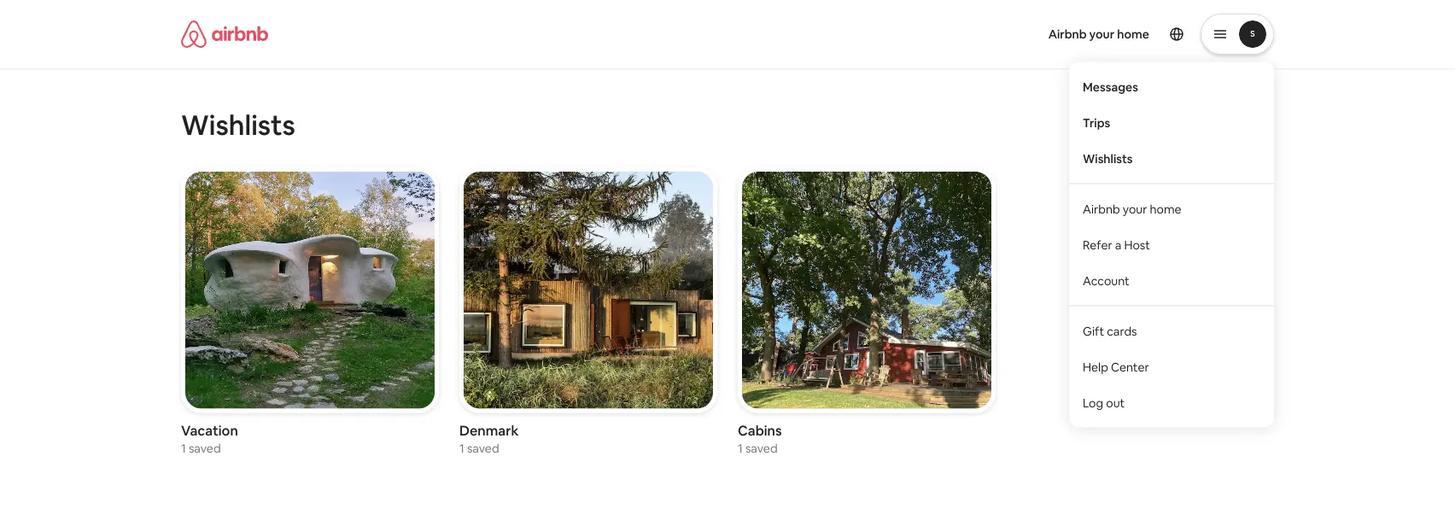 Task type: locate. For each thing, give the bounding box(es) containing it.
0 horizontal spatial your
[[1089, 26, 1115, 42]]

home up refer a host link at the top of the page
[[1150, 201, 1182, 217]]

2 saved from the left
[[467, 440, 499, 456]]

1 horizontal spatial wishlists
[[1083, 151, 1133, 166]]

saved inside denmark 1 saved
[[467, 440, 499, 456]]

refer a host link
[[1069, 227, 1274, 263]]

airbnb up refer
[[1083, 201, 1120, 217]]

0 horizontal spatial saved
[[189, 440, 221, 456]]

a
[[1115, 237, 1122, 252]]

1 vertical spatial airbnb
[[1083, 201, 1120, 217]]

1 horizontal spatial saved
[[467, 440, 499, 456]]

1 inside denmark 1 saved
[[459, 440, 464, 456]]

wishlists
[[181, 107, 295, 143], [1083, 151, 1133, 166]]

help center link
[[1069, 349, 1274, 385]]

saved down denmark
[[467, 440, 499, 456]]

saved down vacation
[[189, 440, 221, 456]]

messages
[[1083, 79, 1138, 94]]

home up messages
[[1117, 26, 1150, 42]]

out
[[1106, 395, 1125, 410]]

1 down vacation
[[181, 440, 186, 456]]

1 saved from the left
[[189, 440, 221, 456]]

saved for cabins
[[745, 440, 778, 456]]

airbnb your home link
[[1038, 16, 1160, 52], [1069, 191, 1274, 227]]

cards
[[1107, 323, 1137, 339]]

3 saved from the left
[[745, 440, 778, 456]]

1 1 from the left
[[181, 440, 186, 456]]

log out
[[1083, 395, 1125, 410]]

saved inside vacation 1 saved
[[189, 440, 221, 456]]

airbnb your home up host
[[1083, 201, 1182, 217]]

home
[[1117, 26, 1150, 42], [1150, 201, 1182, 217]]

saved inside cabins 1 saved
[[745, 440, 778, 456]]

gift
[[1083, 323, 1104, 339]]

0 vertical spatial wishlists
[[181, 107, 295, 143]]

your
[[1089, 26, 1115, 42], [1123, 201, 1147, 217]]

airbnb your home
[[1048, 26, 1150, 42], [1083, 201, 1182, 217]]

denmark 1 saved
[[459, 422, 519, 456]]

2 horizontal spatial 1
[[738, 440, 743, 456]]

1 down the cabins
[[738, 440, 743, 456]]

1 inside cabins 1 saved
[[738, 440, 743, 456]]

1 vertical spatial wishlists
[[1083, 151, 1133, 166]]

saved
[[189, 440, 221, 456], [467, 440, 499, 456], [745, 440, 778, 456]]

1
[[181, 440, 186, 456], [459, 440, 464, 456], [738, 440, 743, 456]]

2 1 from the left
[[459, 440, 464, 456]]

your up messages
[[1089, 26, 1115, 42]]

saved for denmark
[[467, 440, 499, 456]]

2 horizontal spatial saved
[[745, 440, 778, 456]]

1 down denmark
[[459, 440, 464, 456]]

airbnb your home up messages
[[1048, 26, 1150, 42]]

0 vertical spatial airbnb
[[1048, 26, 1087, 42]]

account
[[1083, 273, 1130, 288]]

airbnb your home link up messages
[[1038, 16, 1160, 52]]

0 vertical spatial home
[[1117, 26, 1150, 42]]

1 inside vacation 1 saved
[[181, 440, 186, 456]]

3 1 from the left
[[738, 440, 743, 456]]

airbnb your home link up host
[[1069, 191, 1274, 227]]

1 horizontal spatial 1
[[459, 440, 464, 456]]

cabins
[[738, 422, 782, 439]]

airbnb up messages
[[1048, 26, 1087, 42]]

your up host
[[1123, 201, 1147, 217]]

1 vertical spatial airbnb your home
[[1083, 201, 1182, 217]]

0 vertical spatial your
[[1089, 26, 1115, 42]]

gift cards
[[1083, 323, 1137, 339]]

0 vertical spatial airbnb your home link
[[1038, 16, 1160, 52]]

help
[[1083, 359, 1108, 375]]

0 horizontal spatial 1
[[181, 440, 186, 456]]

1 vertical spatial your
[[1123, 201, 1147, 217]]

log out button
[[1069, 385, 1274, 421]]

saved down the cabins
[[745, 440, 778, 456]]

airbnb
[[1048, 26, 1087, 42], [1083, 201, 1120, 217]]

wishlists inside profile element
[[1083, 151, 1133, 166]]

gift cards link
[[1069, 313, 1274, 349]]



Task type: vqa. For each thing, say whether or not it's contained in the screenshot.
the bottom AIRBNB
yes



Task type: describe. For each thing, give the bounding box(es) containing it.
help center
[[1083, 359, 1149, 375]]

profile element
[[748, 0, 1274, 428]]

1 for denmark
[[459, 440, 464, 456]]

denmark
[[459, 422, 519, 439]]

cabins 1 saved
[[738, 422, 782, 456]]

center
[[1111, 359, 1149, 375]]

1 for vacation
[[181, 440, 186, 456]]

messages link
[[1069, 69, 1274, 105]]

host
[[1124, 237, 1150, 252]]

vacation
[[181, 422, 238, 439]]

saved for vacation
[[189, 440, 221, 456]]

wishlists link
[[1069, 141, 1274, 176]]

trips link
[[1069, 105, 1274, 141]]

trips
[[1083, 115, 1110, 130]]

vacation 1 saved
[[181, 422, 238, 456]]

log
[[1083, 395, 1104, 410]]

refer
[[1083, 237, 1113, 252]]

account link
[[1069, 263, 1274, 299]]

refer a host
[[1083, 237, 1150, 252]]

0 vertical spatial airbnb your home
[[1048, 26, 1150, 42]]

1 vertical spatial airbnb your home link
[[1069, 191, 1274, 227]]

1 vertical spatial home
[[1150, 201, 1182, 217]]

0 horizontal spatial wishlists
[[181, 107, 295, 143]]

1 horizontal spatial your
[[1123, 201, 1147, 217]]

1 for cabins
[[738, 440, 743, 456]]



